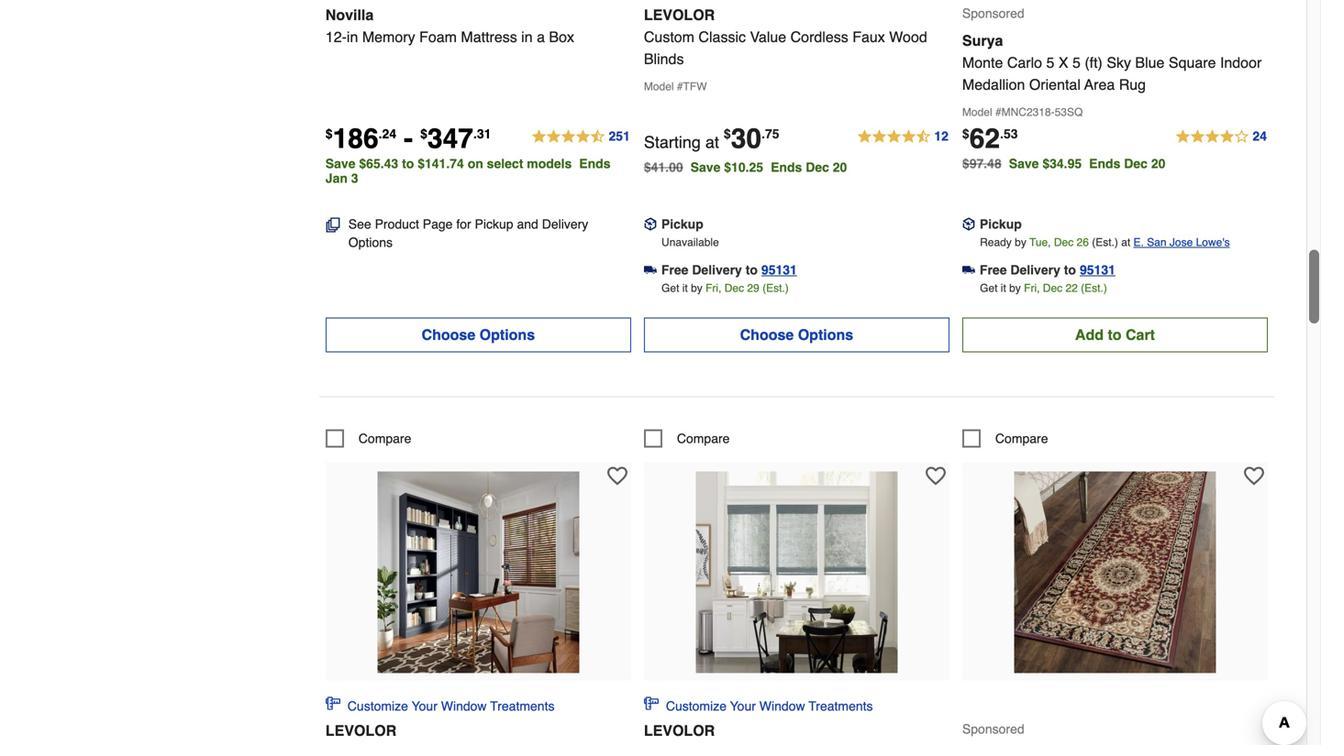 Task type: describe. For each thing, give the bounding box(es) containing it.
unavailable
[[661, 236, 719, 249]]

free delivery to 95131 for 29
[[661, 263, 797, 277]]

$34.95
[[1042, 156, 1082, 171]]

1001152452 element
[[962, 430, 1048, 448]]

starting
[[644, 133, 701, 152]]

$97.48 save $34.95 ends dec 20
[[962, 156, 1165, 171]]

get it by fri, dec 29 (est.)
[[661, 282, 789, 295]]

30
[[731, 123, 762, 154]]

12-
[[325, 28, 347, 45]]

jan
[[325, 171, 348, 186]]

was price $41.00 element
[[644, 155, 691, 175]]

3
[[351, 171, 358, 186]]

$141.74
[[418, 156, 464, 171]]

novilla 12-in memory foam mattress in a box
[[325, 6, 574, 45]]

savings save $65.43 to $141.74 on select models element
[[325, 156, 631, 186]]

(ft)
[[1085, 54, 1103, 71]]

truck filled image
[[962, 264, 975, 277]]

.24
[[379, 126, 396, 141]]

world rug gallery florence 2 x 7 burgundy indoor medallion oriental runner rug image
[[1014, 472, 1216, 674]]

tue,
[[1029, 236, 1051, 249]]

free for get it by fri, dec 29 (est.)
[[661, 263, 688, 277]]

cordless
[[790, 28, 848, 45]]

save for 62
[[1009, 156, 1039, 171]]

savings save $10.25 element
[[691, 160, 854, 175]]

to up 29
[[746, 263, 758, 277]]

window for levolor custom natural woven roman shade image
[[759, 699, 805, 714]]

model # mnc2318-53sq
[[962, 106, 1083, 119]]

.31
[[473, 126, 491, 141]]

classic
[[699, 28, 746, 45]]

$10.25
[[724, 160, 763, 175]]

(est.) for get it by fri, dec 29 (est.)
[[762, 282, 789, 295]]

pickup for get it by fri, dec 29 (est.)
[[661, 217, 703, 231]]

delivery inside the see product page for pickup and delivery options
[[542, 217, 588, 231]]

medallion
[[962, 76, 1025, 93]]

compare for 5004860139 element
[[359, 431, 411, 446]]

(est.) for get it by fri, dec 22 (est.)
[[1081, 282, 1107, 295]]

5004860139 element
[[325, 430, 411, 448]]

free delivery to 95131 for 22
[[980, 263, 1115, 277]]

tfw
[[683, 80, 707, 93]]

get it by fri, dec 22 (est.)
[[980, 282, 1107, 295]]

page
[[423, 217, 453, 231]]

select
[[487, 156, 523, 171]]

for
[[456, 217, 471, 231]]

ends inside ends jan 3
[[579, 156, 611, 171]]

347
[[427, 123, 473, 154]]

model for model # mnc2318-53sq
[[962, 106, 992, 119]]

value
[[750, 28, 786, 45]]

save $65.43 to $141.74 on select models
[[325, 156, 572, 171]]

1 horizontal spatial at
[[1121, 236, 1130, 249]]

62
[[969, 123, 1000, 154]]

customize your window treatments link for levolor custom natural woven roman shade image
[[644, 697, 873, 716]]

fri, for fri, dec 29
[[706, 282, 721, 295]]

monte
[[962, 54, 1003, 71]]

186
[[333, 123, 379, 154]]

delivery for get it by fri, dec 29 (est.)
[[692, 263, 742, 277]]

faux
[[852, 28, 885, 45]]

actual price $62.53 element
[[962, 123, 1018, 154]]

surya
[[962, 32, 1003, 49]]

fri, for fri, dec 22
[[1024, 282, 1040, 295]]

1 choose options link from the left
[[325, 318, 631, 353]]

surya monte carlo 5 x 5 (ft) sky blue square indoor medallion oriental area rug
[[962, 32, 1262, 93]]

levolor custom classic value cordless faux wood blinds
[[644, 6, 927, 67]]

2 choose options from the left
[[740, 326, 853, 343]]

ready by tue, dec 26 (est.) at e. san jose lowe's
[[980, 236, 1230, 249]]

pickup image
[[962, 218, 975, 231]]

24 button
[[1175, 126, 1268, 148]]

12 button
[[856, 126, 949, 148]]

levolor custom natural woven roman shade image
[[696, 472, 898, 674]]

251
[[609, 129, 630, 143]]

it for fri, dec 29
[[682, 282, 688, 295]]

e.
[[1133, 236, 1144, 249]]

pickup image
[[644, 218, 657, 231]]

.53
[[1000, 126, 1018, 141]]

indoor
[[1220, 54, 1262, 71]]

get for get it by fri, dec 29 (est.)
[[661, 282, 679, 295]]

$41.00
[[644, 160, 683, 175]]

x
[[1059, 54, 1068, 71]]

and
[[517, 217, 538, 231]]

by left tue,
[[1015, 236, 1026, 249]]

e. san jose lowe's button
[[1133, 233, 1230, 252]]

a
[[537, 28, 545, 45]]

ends jan 3
[[325, 156, 611, 186]]

levolor inside levolor custom classic value cordless faux wood blinds
[[644, 6, 715, 23]]

add to cart
[[1075, 326, 1155, 343]]

oriental
[[1029, 76, 1081, 93]]

heart outline image
[[607, 466, 627, 486]]

to inside savings save $65.43 to $141.74 on select models element
[[402, 156, 414, 171]]

actual price $30.75 element
[[644, 123, 779, 155]]

see
[[348, 217, 371, 231]]

dec for $41.00 save $10.25 ends dec 20
[[806, 160, 829, 175]]

starting at $ 30 .75
[[644, 123, 779, 154]]

95131 for get it by fri, dec 22 (est.)
[[1080, 263, 1115, 277]]

$97.48
[[962, 156, 1002, 171]]

pickup for get it by fri, dec 22 (est.)
[[980, 217, 1022, 231]]

to up 22
[[1064, 263, 1076, 277]]

it for fri, dec 22
[[1001, 282, 1006, 295]]

levolor custom real wood blinds image
[[377, 472, 579, 674]]

95131 button for get it by fri, dec 22 (est.)
[[1080, 261, 1115, 279]]

95131 for get it by fri, dec 29 (est.)
[[761, 263, 797, 277]]

4 stars image
[[1175, 126, 1268, 148]]

blue
[[1135, 54, 1165, 71]]

1 5 from the left
[[1046, 54, 1054, 71]]

251 button
[[531, 126, 631, 148]]

ends for $
[[771, 160, 802, 175]]

customize your window treatments for levolor custom natural woven roman shade image
[[666, 699, 873, 714]]

jose
[[1170, 236, 1193, 249]]

cart
[[1126, 326, 1155, 343]]

by for get it by fri, dec 29 (est.)
[[691, 282, 702, 295]]

$ 62 .53
[[962, 123, 1018, 154]]

custom
[[644, 28, 694, 45]]

2 levolor link from the left
[[644, 723, 949, 746]]



Task type: vqa. For each thing, say whether or not it's contained in the screenshot.
KITCHEN
no



Task type: locate. For each thing, give the bounding box(es) containing it.
1 horizontal spatial customize your window treatments
[[666, 699, 873, 714]]

2 heart outline image from the left
[[1244, 466, 1264, 486]]

free right truck filled icon
[[661, 263, 688, 277]]

0 horizontal spatial save
[[325, 156, 355, 171]]

1 choose from the left
[[422, 326, 475, 343]]

2 customize your window treatments from the left
[[666, 699, 873, 714]]

4.5 stars image containing 251
[[531, 126, 631, 148]]

in
[[347, 28, 358, 45], [521, 28, 533, 45]]

1 horizontal spatial delivery
[[692, 263, 742, 277]]

1 horizontal spatial 5
[[1072, 54, 1081, 71]]

3 compare from the left
[[995, 431, 1048, 446]]

compare for 5004860285 element
[[677, 431, 730, 446]]

delivery right and
[[542, 217, 588, 231]]

ends dec 20 element for 30
[[771, 160, 854, 175]]

san
[[1147, 236, 1167, 249]]

0 horizontal spatial model
[[644, 80, 674, 93]]

0 horizontal spatial customize your window treatments link
[[325, 697, 555, 716]]

95131 button
[[761, 261, 797, 279], [1080, 261, 1115, 279]]

2 $ from the left
[[420, 126, 427, 141]]

$ up jan
[[325, 126, 333, 141]]

at left e.
[[1121, 236, 1130, 249]]

1 fri, from the left
[[706, 282, 721, 295]]

to down -
[[402, 156, 414, 171]]

1 horizontal spatial in
[[521, 28, 533, 45]]

(est.) right 29
[[762, 282, 789, 295]]

model # tfw
[[644, 80, 707, 93]]

$ up $10.25
[[724, 126, 731, 141]]

$41.00 save $10.25 ends dec 20
[[644, 160, 847, 175]]

free right truck filled image
[[980, 263, 1007, 277]]

95131 button down ready by tue, dec 26 (est.) at e. san jose lowe's
[[1080, 261, 1115, 279]]

2 95131 button from the left
[[1080, 261, 1115, 279]]

.75
[[762, 126, 779, 141]]

0 horizontal spatial ends dec 20 element
[[771, 160, 854, 175]]

1 horizontal spatial 20
[[1151, 156, 1165, 171]]

by for get it by fri, dec 22 (est.)
[[1009, 282, 1021, 295]]

ends dec 20 element
[[1089, 156, 1173, 171], [771, 160, 854, 175]]

# for tfw
[[677, 80, 683, 93]]

95131 down ready by tue, dec 26 (est.) at e. san jose lowe's
[[1080, 263, 1115, 277]]

2 free from the left
[[980, 263, 1007, 277]]

# for mnc2318-53sq
[[995, 106, 1001, 119]]

model up '62'
[[962, 106, 992, 119]]

4.5 stars image containing 12
[[856, 126, 949, 148]]

1 horizontal spatial ends
[[771, 160, 802, 175]]

compare inside 5004860285 element
[[677, 431, 730, 446]]

mnc2318-
[[1001, 106, 1055, 119]]

customize your window treatments link for levolor custom real wood blinds image
[[325, 697, 555, 716]]

2 customize your window treatments link from the left
[[644, 697, 873, 716]]

1 $ from the left
[[325, 126, 333, 141]]

ends jan 3 element
[[325, 156, 611, 186]]

1 horizontal spatial get
[[980, 282, 998, 295]]

12
[[934, 129, 949, 143]]

1 95131 button from the left
[[761, 261, 797, 279]]

compare inside 5004860139 element
[[359, 431, 411, 446]]

ends
[[579, 156, 611, 171], [1089, 156, 1120, 171], [771, 160, 802, 175]]

0 vertical spatial model
[[644, 80, 674, 93]]

1 horizontal spatial pickup
[[661, 217, 703, 231]]

$ right -
[[420, 126, 427, 141]]

0 horizontal spatial choose options link
[[325, 318, 631, 353]]

1 compare from the left
[[359, 431, 411, 446]]

2 horizontal spatial ends
[[1089, 156, 1120, 171]]

0 vertical spatial sponsored
[[962, 6, 1024, 20]]

1 horizontal spatial 4.5 stars image
[[856, 126, 949, 148]]

models
[[527, 156, 572, 171]]

1 choose options from the left
[[422, 326, 535, 343]]

95131 button for get it by fri, dec 29 (est.)
[[761, 261, 797, 279]]

model down blinds
[[644, 80, 674, 93]]

it down "ready"
[[1001, 282, 1006, 295]]

0 horizontal spatial #
[[677, 80, 683, 93]]

5 right the x on the right top of the page
[[1072, 54, 1081, 71]]

levolor link
[[325, 723, 631, 746], [644, 723, 949, 746]]

$
[[325, 126, 333, 141], [420, 126, 427, 141], [724, 126, 731, 141], [962, 126, 969, 141]]

1 horizontal spatial options
[[479, 326, 535, 343]]

ends right $34.95
[[1089, 156, 1120, 171]]

1 vertical spatial #
[[995, 106, 1001, 119]]

it down unavailable on the right of page
[[682, 282, 688, 295]]

see product page for pickup and delivery options
[[348, 217, 588, 250]]

2 your from the left
[[730, 699, 756, 714]]

dec right $34.95
[[1124, 156, 1148, 171]]

1 horizontal spatial ends dec 20 element
[[1089, 156, 1173, 171]]

20
[[1151, 156, 1165, 171], [833, 160, 847, 175]]

1 pickup from the left
[[475, 217, 513, 231]]

(est.) right 26
[[1092, 236, 1118, 249]]

2 treatments from the left
[[809, 699, 873, 714]]

$186.24-$347.31 element
[[325, 123, 491, 154]]

your for levolor custom natural woven roman shade image
[[730, 699, 756, 714]]

0 horizontal spatial window
[[441, 699, 487, 714]]

0 horizontal spatial it
[[682, 282, 688, 295]]

ready
[[980, 236, 1012, 249]]

your
[[412, 699, 437, 714], [730, 699, 756, 714]]

1 horizontal spatial save
[[691, 160, 721, 175]]

2 4.5 stars image from the left
[[856, 126, 949, 148]]

1 horizontal spatial customize
[[666, 699, 727, 714]]

# down blinds
[[677, 80, 683, 93]]

0 horizontal spatial 20
[[833, 160, 847, 175]]

3 $ from the left
[[724, 126, 731, 141]]

$ right 12
[[962, 126, 969, 141]]

save down .53
[[1009, 156, 1039, 171]]

ends for 62
[[1089, 156, 1120, 171]]

free delivery to 95131 up get it by fri, dec 22 (est.)
[[980, 263, 1115, 277]]

area
[[1084, 76, 1115, 93]]

delivery up get it by fri, dec 22 (est.)
[[1010, 263, 1060, 277]]

2 horizontal spatial pickup
[[980, 217, 1022, 231]]

1 horizontal spatial choose options link
[[644, 318, 949, 353]]

4.5 stars image left '62'
[[856, 126, 949, 148]]

to
[[402, 156, 414, 171], [746, 263, 758, 277], [1064, 263, 1076, 277], [1108, 326, 1122, 343]]

0 horizontal spatial options
[[348, 235, 393, 250]]

by down unavailable on the right of page
[[691, 282, 702, 295]]

1 horizontal spatial #
[[995, 106, 1001, 119]]

2 compare from the left
[[677, 431, 730, 446]]

1 vertical spatial at
[[1121, 236, 1130, 249]]

choose options
[[422, 326, 535, 343], [740, 326, 853, 343]]

add to cart button
[[962, 318, 1268, 353]]

dec left 26
[[1054, 236, 1074, 249]]

4.5 stars image
[[531, 126, 631, 148], [856, 126, 949, 148]]

1 your from the left
[[412, 699, 437, 714]]

model for model # tfw
[[644, 80, 674, 93]]

savings save $34.95 element
[[1009, 156, 1173, 171]]

1 horizontal spatial window
[[759, 699, 805, 714]]

get down unavailable on the right of page
[[661, 282, 679, 295]]

on
[[468, 156, 483, 171]]

3 pickup from the left
[[980, 217, 1022, 231]]

fri,
[[706, 282, 721, 295], [1024, 282, 1040, 295]]

2 horizontal spatial delivery
[[1010, 263, 1060, 277]]

2 it from the left
[[1001, 282, 1006, 295]]

fri, left 22
[[1024, 282, 1040, 295]]

(est.) right 22
[[1081, 282, 1107, 295]]

1 horizontal spatial free
[[980, 263, 1007, 277]]

in left a
[[521, 28, 533, 45]]

20 for .53
[[1151, 156, 1165, 171]]

customize your window treatments link
[[325, 697, 555, 716], [644, 697, 873, 716]]

dec right $10.25
[[806, 160, 829, 175]]

choose options link
[[325, 318, 631, 353], [644, 318, 949, 353]]

$ inside starting at $ 30 .75
[[724, 126, 731, 141]]

1 it from the left
[[682, 282, 688, 295]]

$ inside $ 62 .53
[[962, 126, 969, 141]]

0 horizontal spatial customize your window treatments
[[348, 699, 555, 714]]

customize your window treatments for levolor custom real wood blinds image
[[348, 699, 555, 714]]

-
[[404, 123, 413, 154]]

2 pickup from the left
[[661, 217, 703, 231]]

0 horizontal spatial customize
[[348, 699, 408, 714]]

dec for $97.48 save $34.95 ends dec 20
[[1124, 156, 1148, 171]]

0 vertical spatial #
[[677, 80, 683, 93]]

24
[[1253, 129, 1267, 143]]

get down "ready"
[[980, 282, 998, 295]]

delivery for get it by fri, dec 22 (est.)
[[1010, 263, 1060, 277]]

0 horizontal spatial your
[[412, 699, 437, 714]]

treatments for levolor custom real wood blinds image customize your window treatments "link"
[[490, 699, 555, 714]]

to right add
[[1108, 326, 1122, 343]]

square
[[1169, 54, 1216, 71]]

options inside the see product page for pickup and delivery options
[[348, 235, 393, 250]]

wood
[[889, 28, 927, 45]]

2 choose options link from the left
[[644, 318, 949, 353]]

1 customize your window treatments from the left
[[348, 699, 555, 714]]

ends dec 20 element for .53
[[1089, 156, 1173, 171]]

treatments for levolor custom natural woven roman shade image's customize your window treatments "link"
[[809, 699, 873, 714]]

at inside starting at $ 30 .75
[[705, 133, 719, 152]]

95131
[[761, 263, 797, 277], [1080, 263, 1115, 277]]

options
[[348, 235, 393, 250], [479, 326, 535, 343], [798, 326, 853, 343]]

1 customize your window treatments link from the left
[[325, 697, 555, 716]]

29
[[747, 282, 759, 295]]

delivery up get it by fri, dec 29 (est.)
[[692, 263, 742, 277]]

22
[[1066, 282, 1078, 295]]

lowe's
[[1196, 236, 1230, 249]]

pickup up unavailable on the right of page
[[661, 217, 703, 231]]

pickup right for
[[475, 217, 513, 231]]

customize for levolor custom natural woven roman shade image
[[666, 699, 727, 714]]

0 vertical spatial at
[[705, 133, 719, 152]]

4.5 stars image up models
[[531, 126, 631, 148]]

4 $ from the left
[[962, 126, 969, 141]]

1 levolor link from the left
[[325, 723, 631, 746]]

2 in from the left
[[521, 28, 533, 45]]

2 choose from the left
[[740, 326, 794, 343]]

product
[[375, 217, 419, 231]]

at
[[705, 133, 719, 152], [1121, 236, 1130, 249]]

2 free delivery to 95131 from the left
[[980, 263, 1115, 277]]

pickup up "ready"
[[980, 217, 1022, 231]]

53sq
[[1055, 106, 1083, 119]]

0 horizontal spatial get
[[661, 282, 679, 295]]

0 horizontal spatial free
[[661, 263, 688, 277]]

1 vertical spatial model
[[962, 106, 992, 119]]

1 horizontal spatial model
[[962, 106, 992, 119]]

get for get it by fri, dec 22 (est.)
[[980, 282, 998, 295]]

1 horizontal spatial your
[[730, 699, 756, 714]]

free delivery to 95131 up get it by fri, dec 29 (est.)
[[661, 263, 797, 277]]

1 horizontal spatial customize your window treatments link
[[644, 697, 873, 716]]

0 horizontal spatial fri,
[[706, 282, 721, 295]]

treatments
[[490, 699, 555, 714], [809, 699, 873, 714]]

sky
[[1107, 54, 1131, 71]]

1 horizontal spatial 95131
[[1080, 263, 1115, 277]]

1 free delivery to 95131 from the left
[[661, 263, 797, 277]]

to inside add to cart button
[[1108, 326, 1122, 343]]

#
[[677, 80, 683, 93], [995, 106, 1001, 119]]

save down 186
[[325, 156, 355, 171]]

save for $
[[691, 160, 721, 175]]

1 horizontal spatial choose
[[740, 326, 794, 343]]

$ 186 .24 - $ 347 .31
[[325, 123, 491, 154]]

foam
[[419, 28, 457, 45]]

4.5 stars image for -
[[531, 126, 631, 148]]

(est.)
[[1092, 236, 1118, 249], [762, 282, 789, 295], [1081, 282, 1107, 295]]

1 horizontal spatial compare
[[677, 431, 730, 446]]

95131 up get it by fri, dec 29 (est.)
[[761, 263, 797, 277]]

0 horizontal spatial delivery
[[542, 217, 588, 231]]

it
[[682, 282, 688, 295], [1001, 282, 1006, 295]]

get
[[661, 282, 679, 295], [980, 282, 998, 295]]

memory
[[362, 28, 415, 45]]

2 sponsored from the top
[[962, 722, 1024, 737]]

sponsored
[[962, 6, 1024, 20], [962, 722, 1024, 737]]

1 horizontal spatial treatments
[[809, 699, 873, 714]]

1 window from the left
[[441, 699, 487, 714]]

0 horizontal spatial choose options
[[422, 326, 535, 343]]

dec
[[1124, 156, 1148, 171], [806, 160, 829, 175], [1054, 236, 1074, 249], [724, 282, 744, 295], [1043, 282, 1062, 295]]

0 horizontal spatial 4.5 stars image
[[531, 126, 631, 148]]

4.5 stars image for .75
[[856, 126, 949, 148]]

fri, left 29
[[706, 282, 721, 295]]

customize
[[348, 699, 408, 714], [666, 699, 727, 714]]

1 heart outline image from the left
[[926, 466, 946, 486]]

0 horizontal spatial at
[[705, 133, 719, 152]]

dec for get it by fri, dec 22 (est.)
[[1043, 282, 1062, 295]]

95131 button up get it by fri, dec 29 (est.)
[[761, 261, 797, 279]]

0 horizontal spatial ends
[[579, 156, 611, 171]]

1 horizontal spatial fri,
[[1024, 282, 1040, 295]]

model
[[644, 80, 674, 93], [962, 106, 992, 119]]

2 window from the left
[[759, 699, 805, 714]]

delivery
[[542, 217, 588, 231], [692, 263, 742, 277], [1010, 263, 1060, 277]]

1 horizontal spatial it
[[1001, 282, 1006, 295]]

1 horizontal spatial free delivery to 95131
[[980, 263, 1115, 277]]

1 horizontal spatial choose options
[[740, 326, 853, 343]]

pickup inside the see product page for pickup and delivery options
[[475, 217, 513, 231]]

2 get from the left
[[980, 282, 998, 295]]

window
[[441, 699, 487, 714], [759, 699, 805, 714]]

1 4.5 stars image from the left
[[531, 126, 631, 148]]

window for levolor custom real wood blinds image
[[441, 699, 487, 714]]

ends down 251 button
[[579, 156, 611, 171]]

1 horizontal spatial levolor link
[[644, 723, 949, 746]]

0 horizontal spatial choose
[[422, 326, 475, 343]]

dec left 29
[[724, 282, 744, 295]]

5004860285 element
[[644, 430, 730, 448]]

dec left 22
[[1043, 282, 1062, 295]]

0 horizontal spatial heart outline image
[[926, 466, 946, 486]]

2 fri, from the left
[[1024, 282, 1040, 295]]

dec for get it by fri, dec 29 (est.)
[[724, 282, 744, 295]]

box
[[549, 28, 574, 45]]

blinds
[[644, 50, 684, 67]]

1 treatments from the left
[[490, 699, 555, 714]]

# up .53
[[995, 106, 1001, 119]]

0 horizontal spatial 95131 button
[[761, 261, 797, 279]]

rug
[[1119, 76, 1146, 93]]

by down "ready"
[[1009, 282, 1021, 295]]

2 horizontal spatial save
[[1009, 156, 1039, 171]]

compare for 1001152452 element
[[995, 431, 1048, 446]]

0 horizontal spatial in
[[347, 28, 358, 45]]

5
[[1046, 54, 1054, 71], [1072, 54, 1081, 71]]

2 customize from the left
[[666, 699, 727, 714]]

1 horizontal spatial 95131 button
[[1080, 261, 1115, 279]]

0 horizontal spatial 95131
[[761, 263, 797, 277]]

2 horizontal spatial options
[[798, 326, 853, 343]]

1 horizontal spatial heart outline image
[[1244, 466, 1264, 486]]

2 5 from the left
[[1072, 54, 1081, 71]]

0 horizontal spatial levolor link
[[325, 723, 631, 746]]

0 horizontal spatial free delivery to 95131
[[661, 263, 797, 277]]

your for levolor custom real wood blinds image
[[412, 699, 437, 714]]

carlo
[[1007, 54, 1042, 71]]

1 free from the left
[[661, 263, 688, 277]]

0 horizontal spatial 5
[[1046, 54, 1054, 71]]

2 95131 from the left
[[1080, 263, 1115, 277]]

ends dec 20 element right $34.95
[[1089, 156, 1173, 171]]

0 horizontal spatial compare
[[359, 431, 411, 446]]

5 left the x on the right top of the page
[[1046, 54, 1054, 71]]

free for get it by fri, dec 22 (est.)
[[980, 263, 1007, 277]]

1 get from the left
[[661, 282, 679, 295]]

save down "actual price $30.75" element
[[691, 160, 721, 175]]

truck filled image
[[644, 264, 657, 277]]

1 vertical spatial sponsored
[[962, 722, 1024, 737]]

at left 30
[[705, 133, 719, 152]]

0 horizontal spatial treatments
[[490, 699, 555, 714]]

novilla
[[325, 6, 374, 23]]

1 95131 from the left
[[761, 263, 797, 277]]

add
[[1075, 326, 1104, 343]]

ends dec 20 element down .75
[[771, 160, 854, 175]]

1 in from the left
[[347, 28, 358, 45]]

was price $97.48 element
[[962, 152, 1009, 171]]

1 customize from the left
[[348, 699, 408, 714]]

ends down .75
[[771, 160, 802, 175]]

$65.43
[[359, 156, 398, 171]]

20 for 30
[[833, 160, 847, 175]]

compare inside 1001152452 element
[[995, 431, 1048, 446]]

26
[[1077, 236, 1089, 249]]

1 sponsored from the top
[[962, 6, 1024, 20]]

heart outline image
[[926, 466, 946, 486], [1244, 466, 1264, 486]]

2 horizontal spatial compare
[[995, 431, 1048, 446]]

customize for levolor custom real wood blinds image
[[348, 699, 408, 714]]

0 horizontal spatial pickup
[[475, 217, 513, 231]]

mattress
[[461, 28, 517, 45]]

in down the novilla
[[347, 28, 358, 45]]



